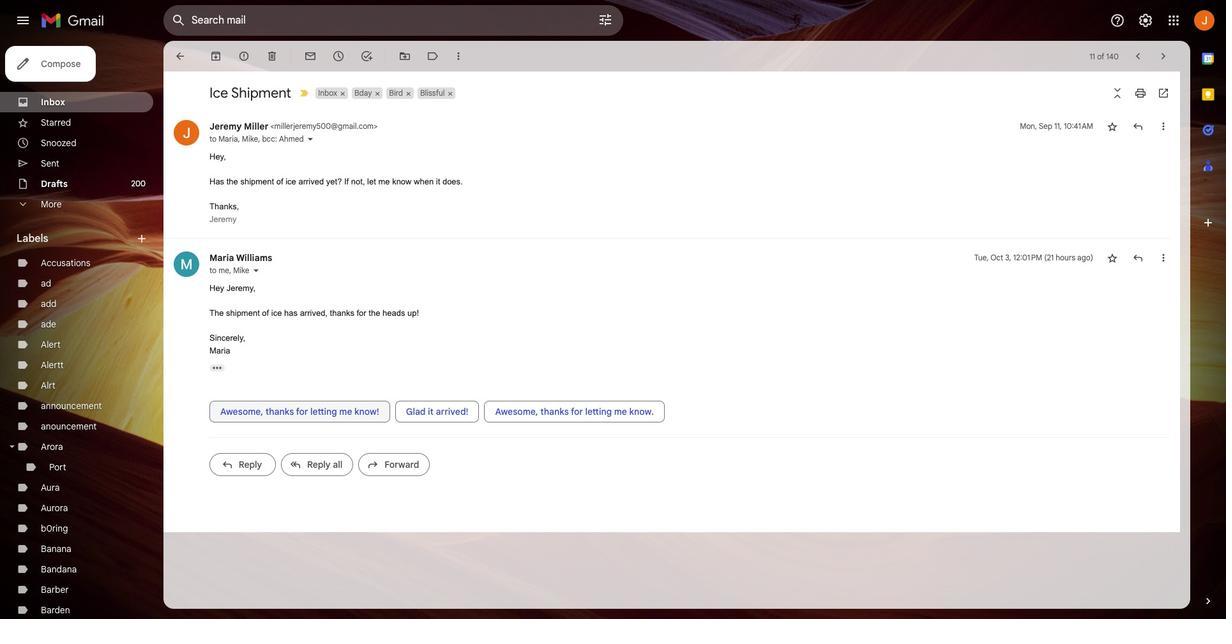 Task type: vqa. For each thing, say whether or not it's contained in the screenshot.
SIMPLER. at the left top of page
no



Task type: describe. For each thing, give the bounding box(es) containing it.
for for awesome, thanks for letting me know!
[[296, 406, 308, 418]]

move to image
[[399, 50, 411, 63]]

bcc:
[[262, 134, 277, 144]]

ago)
[[1078, 253, 1094, 263]]

yet?
[[326, 177, 342, 187]]

1 horizontal spatial for
[[357, 309, 366, 318]]

hey
[[210, 284, 224, 293]]

ice for has
[[271, 309, 282, 318]]

sent link
[[41, 158, 59, 169]]

starred link
[[41, 117, 71, 128]]

ade
[[41, 319, 56, 330]]

drafts
[[41, 178, 68, 190]]

arrived,
[[300, 309, 328, 318]]

let
[[367, 177, 376, 187]]

1 horizontal spatial it
[[436, 177, 440, 187]]

0 vertical spatial of
[[1098, 51, 1105, 61]]

mark as unread image
[[304, 50, 317, 63]]

add
[[41, 298, 56, 310]]

reply for reply all
[[307, 459, 331, 471]]

heads
[[383, 309, 405, 318]]

show details image for , bcc:
[[306, 135, 314, 143]]

it inside glad it arrived! button
[[428, 406, 434, 418]]

shipment
[[231, 84, 291, 102]]

ade link
[[41, 319, 56, 330]]

awesome, for awesome, thanks for letting me know.
[[495, 406, 538, 418]]

mon,
[[1020, 121, 1037, 131]]

ad link
[[41, 278, 51, 289]]

hours
[[1056, 253, 1076, 263]]

not starred checkbox for mon, sep 11, 10:41 am
[[1106, 120, 1119, 133]]

arora
[[41, 441, 63, 453]]

1 horizontal spatial thanks
[[330, 309, 354, 318]]

sincerely,
[[210, 333, 245, 343]]

, for maria
[[238, 134, 240, 144]]

<
[[271, 121, 274, 131]]

3,
[[1006, 253, 1012, 263]]

jeremy inside thanks, jeremy
[[210, 214, 237, 224]]

b0ring
[[41, 523, 68, 535]]

mike for maria
[[242, 134, 258, 144]]

labels
[[17, 233, 48, 245]]

Search mail text field
[[192, 14, 562, 27]]

oct
[[991, 253, 1004, 263]]

awesome, for awesome, thanks for letting me know!
[[220, 406, 263, 418]]

report spam image
[[238, 50, 250, 63]]

announcement
[[41, 401, 102, 412]]

for for awesome, thanks for letting me know.
[[571, 406, 583, 418]]

search mail image
[[167, 9, 190, 32]]

gmail image
[[41, 8, 111, 33]]

to maria , mike , bcc: ahmed
[[210, 134, 304, 144]]

alrt link
[[41, 380, 55, 392]]

barber
[[41, 585, 69, 596]]

of for has the shipment of ice arrived yet? if not, let me know when it does.
[[276, 177, 283, 187]]

jeremy,
[[227, 284, 256, 293]]

port
[[49, 462, 66, 473]]

reply for reply
[[239, 459, 262, 471]]

glad
[[406, 406, 426, 418]]

thanks for awesome, thanks for letting me know.
[[541, 406, 569, 418]]

awesome, thanks for letting me know. button
[[485, 401, 665, 423]]

snoozed
[[41, 137, 76, 149]]

maria for maria williams
[[210, 346, 230, 356]]

has
[[210, 177, 224, 187]]

archive image
[[210, 50, 222, 63]]

compose
[[41, 58, 81, 70]]

starred
[[41, 117, 71, 128]]

jeremy miller cell
[[210, 121, 378, 132]]

letting for know.
[[585, 406, 612, 418]]

barden link
[[41, 605, 70, 616]]

newer image
[[1132, 50, 1145, 63]]

more
[[41, 199, 62, 210]]

me right let
[[378, 177, 390, 187]]

to for to maria , mike , bcc: ahmed
[[210, 134, 217, 144]]

(21
[[1045, 253, 1054, 263]]

sep
[[1039, 121, 1053, 131]]

awesome, thanks for letting me know.
[[495, 406, 654, 418]]

drafts link
[[41, 178, 68, 190]]

alert
[[41, 339, 60, 351]]

me up "hey"
[[219, 266, 229, 275]]

maria for jeremy miller
[[219, 134, 238, 144]]

mike for me
[[233, 266, 250, 275]]

bird
[[389, 88, 403, 98]]

alrt
[[41, 380, 55, 392]]

aurora
[[41, 503, 68, 514]]

11
[[1090, 51, 1096, 61]]

letting for know!
[[310, 406, 337, 418]]

port link
[[49, 462, 66, 473]]

alertt
[[41, 360, 64, 371]]

awesome, thanks for letting me know! button
[[210, 401, 390, 423]]

inbox button
[[316, 88, 339, 99]]

the shipment of ice has arrived, thanks for the heads up!
[[210, 309, 419, 318]]

bird button
[[387, 88, 404, 99]]

inbox link
[[41, 96, 65, 108]]

alert link
[[41, 339, 60, 351]]



Task type: locate. For each thing, give the bounding box(es) containing it.
blissful button
[[418, 88, 446, 99]]

0 horizontal spatial reply
[[239, 459, 262, 471]]

1 vertical spatial show details image
[[252, 267, 260, 275]]

to up "hey"
[[210, 266, 217, 275]]

letting left know.
[[585, 406, 612, 418]]

advanced search options image
[[593, 7, 618, 33]]

1 vertical spatial to
[[210, 266, 217, 275]]

jeremy left miller
[[210, 121, 242, 132]]

the
[[369, 309, 380, 318]]

0 horizontal spatial letting
[[310, 406, 337, 418]]

0 horizontal spatial awesome,
[[220, 406, 263, 418]]

reply all
[[307, 459, 343, 471]]

know.
[[630, 406, 654, 418]]

ice
[[286, 177, 296, 187], [271, 309, 282, 318]]

support image
[[1110, 13, 1126, 28]]

thanks for awesome, thanks for letting me know!
[[266, 406, 294, 418]]

me inside awesome, thanks for letting me know! button
[[339, 406, 352, 418]]

more button
[[0, 194, 153, 215]]

older image
[[1158, 50, 1170, 63]]

snoozed link
[[41, 137, 76, 149]]

bandana
[[41, 564, 77, 576]]

maria up hey, on the left top of the page
[[219, 134, 238, 144]]

mon, sep 11, 10:41 am cell
[[1020, 120, 1094, 133]]

2 letting from the left
[[585, 406, 612, 418]]

inbox up starred
[[41, 96, 65, 108]]

accusations link
[[41, 257, 90, 269]]

when
[[414, 177, 434, 187]]

1 awesome, from the left
[[220, 406, 263, 418]]

show details image for to me , mike
[[252, 267, 260, 275]]

0 horizontal spatial ice
[[271, 309, 282, 318]]

inbox
[[318, 88, 337, 98], [41, 96, 65, 108]]

labels navigation
[[0, 41, 164, 620]]

1 not starred checkbox from the top
[[1106, 120, 1119, 133]]

list
[[164, 107, 1170, 487]]

1 letting from the left
[[310, 406, 337, 418]]

mike down maria williams
[[233, 266, 250, 275]]

None search field
[[164, 5, 623, 36]]

2 horizontal spatial ,
[[258, 134, 260, 144]]

inbox for inbox link
[[41, 96, 65, 108]]

mike down miller
[[242, 134, 258, 144]]

0 vertical spatial it
[[436, 177, 440, 187]]

if
[[344, 177, 349, 187]]

1 jeremy from the top
[[210, 121, 242, 132]]

0 horizontal spatial thanks
[[266, 406, 294, 418]]

it right the glad in the bottom of the page
[[428, 406, 434, 418]]

for
[[357, 309, 366, 318], [296, 406, 308, 418], [571, 406, 583, 418]]

labels heading
[[17, 233, 135, 245]]

banana
[[41, 544, 71, 555]]

hey,
[[210, 152, 228, 162]]

2 to from the top
[[210, 266, 217, 275]]

140
[[1107, 51, 1119, 61]]

reply link
[[210, 454, 276, 477]]

shipment
[[226, 309, 260, 318]]

ice left arrived
[[286, 177, 296, 187]]

2 jeremy from the top
[[210, 214, 237, 224]]

thanks
[[330, 309, 354, 318], [266, 406, 294, 418], [541, 406, 569, 418]]

tue, oct 3, 12:01 pm (21 hours ago) cell
[[975, 252, 1094, 264]]

know!
[[355, 406, 379, 418]]

to
[[210, 134, 217, 144], [210, 266, 217, 275]]

barber link
[[41, 585, 69, 596]]

11,
[[1055, 121, 1062, 131]]

ahmed
[[279, 134, 304, 144]]

it right when
[[436, 177, 440, 187]]

0 horizontal spatial for
[[296, 406, 308, 418]]

1 horizontal spatial ice
[[286, 177, 296, 187]]

arrived
[[299, 177, 324, 187]]

jeremy down "thanks,"
[[210, 214, 237, 224]]

of
[[1098, 51, 1105, 61], [276, 177, 283, 187], [262, 309, 269, 318]]

200
[[131, 179, 146, 188]]

inbox inside button
[[318, 88, 337, 98]]

0 vertical spatial show details image
[[306, 135, 314, 143]]

2 vertical spatial maria
[[210, 346, 230, 356]]

maria down sincerely,
[[210, 346, 230, 356]]

maria inside sincerely, maria
[[210, 346, 230, 356]]

know
[[392, 177, 412, 187]]

1 vertical spatial of
[[276, 177, 283, 187]]

of right shipment on the left of page
[[262, 309, 269, 318]]

0 horizontal spatial inbox
[[41, 96, 65, 108]]

glad it arrived!
[[406, 406, 469, 418]]

of for the shipment of ice has arrived, thanks for the heads up!
[[262, 309, 269, 318]]

not starred checkbox right "10:41 am"
[[1106, 120, 1119, 133]]

inbox inside "labels" "navigation"
[[41, 96, 65, 108]]

inbox up millerjeremy500@gmail.com
[[318, 88, 337, 98]]

1 horizontal spatial of
[[276, 177, 283, 187]]

1 horizontal spatial ,
[[238, 134, 240, 144]]

maria williams
[[210, 252, 272, 264]]

accusations
[[41, 257, 90, 269]]

0 vertical spatial ice
[[286, 177, 296, 187]]

labels image
[[427, 50, 440, 63]]

me inside awesome, thanks for letting me know. button
[[614, 406, 627, 418]]

1 to from the top
[[210, 134, 217, 144]]

1 horizontal spatial reply
[[307, 459, 331, 471]]

ice left has
[[271, 309, 282, 318]]

arora link
[[41, 441, 63, 453]]

back to inbox image
[[174, 50, 187, 63]]

to me , mike
[[210, 266, 250, 275]]

ad
[[41, 278, 51, 289]]

bday
[[355, 88, 372, 98]]

main menu image
[[15, 13, 31, 28]]

settings image
[[1138, 13, 1154, 28]]

glad it arrived! button
[[395, 401, 479, 423]]

1 vertical spatial maria
[[210, 252, 234, 264]]

more image
[[452, 50, 465, 63]]

me left know.
[[614, 406, 627, 418]]

1 vertical spatial mike
[[233, 266, 250, 275]]

0 horizontal spatial ,
[[229, 266, 231, 275]]

2 awesome, from the left
[[495, 406, 538, 418]]

1 vertical spatial ice
[[271, 309, 282, 318]]

0 vertical spatial jeremy
[[210, 121, 242, 132]]

not,
[[351, 177, 365, 187]]

2 horizontal spatial thanks
[[541, 406, 569, 418]]

show details image
[[306, 135, 314, 143], [252, 267, 260, 275]]

awesome, thanks for letting me know!
[[220, 406, 379, 418]]

not starred checkbox for tue, oct 3, 12:01 pm (21 hours ago)
[[1106, 252, 1119, 264]]

has
[[284, 309, 298, 318]]

aurora link
[[41, 503, 68, 514]]

0 horizontal spatial of
[[262, 309, 269, 318]]

to for to me , mike
[[210, 266, 217, 275]]

2 not starred checkbox from the top
[[1106, 252, 1119, 264]]

list containing jeremy miller
[[164, 107, 1170, 487]]

me left the know! in the bottom left of the page
[[339, 406, 352, 418]]

1 horizontal spatial show details image
[[306, 135, 314, 143]]

10:41 am
[[1064, 121, 1094, 131]]

0 vertical spatial mike
[[242, 134, 258, 144]]

jeremy miller < millerjeremy500@gmail.com >
[[210, 121, 378, 132]]

thanks, jeremy
[[210, 202, 241, 224]]

aura link
[[41, 482, 60, 494]]

1 vertical spatial jeremy
[[210, 214, 237, 224]]

anouncement
[[41, 421, 97, 432]]

hey jeremy,
[[210, 284, 256, 293]]

, for me
[[229, 266, 231, 275]]

inbox for inbox button
[[318, 88, 337, 98]]

2 horizontal spatial of
[[1098, 51, 1105, 61]]

2 reply from the left
[[307, 459, 331, 471]]

the
[[210, 309, 224, 318]]

tue,
[[975, 253, 989, 263]]

delete image
[[266, 50, 279, 63]]

of right the shipment
[[276, 177, 283, 187]]

mon, sep 11, 10:41 am
[[1020, 121, 1094, 131]]

0 vertical spatial to
[[210, 134, 217, 144]]

1 horizontal spatial letting
[[585, 406, 612, 418]]

maria up to me , mike at the left of the page
[[210, 252, 234, 264]]

williams
[[236, 252, 272, 264]]

me
[[378, 177, 390, 187], [219, 266, 229, 275], [339, 406, 352, 418], [614, 406, 627, 418]]

tab list
[[1191, 41, 1227, 574]]

miller
[[244, 121, 269, 132]]

all
[[333, 459, 343, 471]]

awesome,
[[220, 406, 263, 418], [495, 406, 538, 418]]

1 horizontal spatial awesome,
[[495, 406, 538, 418]]

0 vertical spatial maria
[[219, 134, 238, 144]]

letting left the know! in the bottom left of the page
[[310, 406, 337, 418]]

12:01 pm
[[1014, 253, 1043, 263]]

0 horizontal spatial show details image
[[252, 267, 260, 275]]

1 vertical spatial not starred checkbox
[[1106, 252, 1119, 264]]

show trimmed content image
[[210, 365, 225, 372]]

snooze image
[[332, 50, 345, 63]]

the shipment
[[227, 177, 274, 187]]

does.
[[443, 177, 463, 187]]

1 horizontal spatial inbox
[[318, 88, 337, 98]]

of right the 11
[[1098, 51, 1105, 61]]

tue, oct 3, 12:01 pm (21 hours ago)
[[975, 253, 1094, 263]]

to up hey, on the left top of the page
[[210, 134, 217, 144]]

0 vertical spatial not starred checkbox
[[1106, 120, 1119, 133]]

anouncement link
[[41, 421, 97, 432]]

forward
[[385, 459, 419, 471]]

b0ring link
[[41, 523, 68, 535]]

arrived!
[[436, 406, 469, 418]]

ice for arrived
[[286, 177, 296, 187]]

2 vertical spatial of
[[262, 309, 269, 318]]

has the shipment of ice arrived yet? if not, let me know when it does.
[[210, 177, 465, 187]]

forward link
[[359, 454, 430, 477]]

bandana link
[[41, 564, 77, 576]]

1 reply from the left
[[239, 459, 262, 471]]

bday button
[[352, 88, 373, 99]]

announcement link
[[41, 401, 102, 412]]

>
[[374, 121, 378, 131]]

mike
[[242, 134, 258, 144], [233, 266, 250, 275]]

add to tasks image
[[360, 50, 373, 63]]

sent
[[41, 158, 59, 169]]

show details image down williams
[[252, 267, 260, 275]]

reply all link
[[281, 454, 353, 477]]

Not starred checkbox
[[1106, 120, 1119, 133], [1106, 252, 1119, 264]]

show details image right ahmed
[[306, 135, 314, 143]]

2 horizontal spatial for
[[571, 406, 583, 418]]

1 vertical spatial it
[[428, 406, 434, 418]]

banana link
[[41, 544, 71, 555]]

0 horizontal spatial it
[[428, 406, 434, 418]]

not starred checkbox right "ago)"
[[1106, 252, 1119, 264]]



